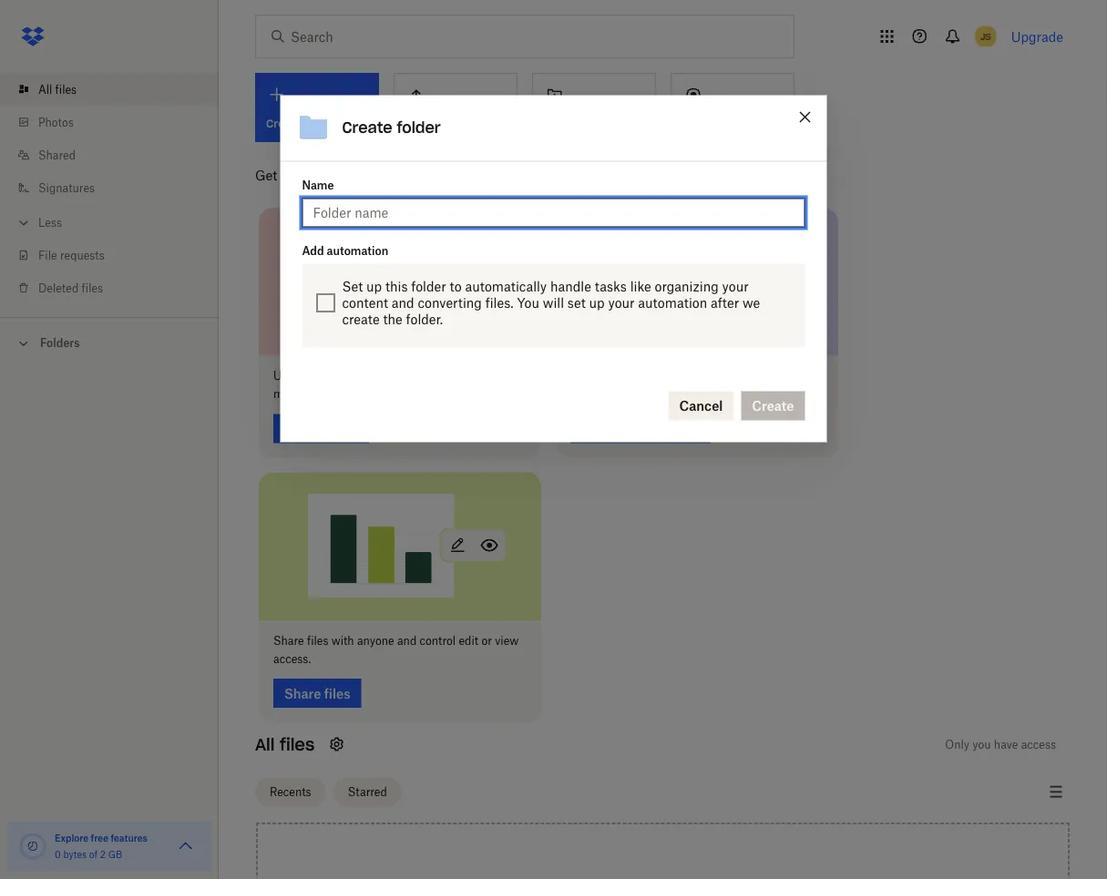 Task type: locate. For each thing, give the bounding box(es) containing it.
gb
[[108, 849, 122, 861]]

all files
[[38, 82, 77, 96], [255, 734, 315, 755]]

with left anyone
[[332, 634, 354, 648]]

0 vertical spatial all files
[[38, 82, 77, 96]]

to
[[450, 279, 462, 294], [399, 369, 409, 383], [666, 369, 676, 383]]

files
[[55, 82, 77, 96], [82, 281, 103, 295], [314, 369, 335, 383], [723, 369, 745, 383], [307, 634, 329, 648], [280, 734, 315, 755]]

and right offline at the top right
[[783, 369, 803, 383]]

to inside install on desktop to work on files offline and stay synced.
[[666, 369, 676, 383]]

work
[[679, 369, 704, 383]]

files.
[[486, 295, 514, 311]]

handle
[[551, 279, 591, 294]]

name
[[302, 179, 334, 192]]

1 horizontal spatial all
[[255, 734, 275, 755]]

automation
[[327, 244, 389, 258], [638, 295, 708, 311]]

1 horizontal spatial up
[[589, 295, 605, 311]]

edit,
[[412, 369, 434, 383]]

1 vertical spatial all
[[255, 734, 275, 755]]

all inside list item
[[38, 82, 52, 96]]

0 horizontal spatial on
[[606, 369, 618, 383]]

cancel button
[[669, 392, 734, 421]]

automatically
[[465, 279, 547, 294]]

with for started
[[328, 167, 354, 183]]

upload files and folders to edit, share, sign, and more.
[[273, 369, 518, 401]]

create folder dialog
[[280, 95, 827, 443]]

0 vertical spatial with
[[328, 167, 354, 183]]

automation up set
[[327, 244, 389, 258]]

files left offline at the top right
[[723, 369, 745, 383]]

folder inside set up this folder to automatically handle tasks like organizing your content and converting files. you will set up your automation after we create the folder.
[[411, 279, 446, 294]]

less image
[[15, 214, 33, 232]]

0 horizontal spatial to
[[399, 369, 409, 383]]

with right started
[[328, 167, 354, 183]]

set up this folder to automatically handle tasks like organizing your content and converting files. you will set up your automation after we create the folder.
[[342, 279, 760, 327]]

to left edit,
[[399, 369, 409, 383]]

0 vertical spatial all
[[38, 82, 52, 96]]

up up the content
[[367, 279, 382, 294]]

on
[[606, 369, 618, 383], [707, 369, 720, 383]]

to for folders
[[399, 369, 409, 383]]

to left work
[[666, 369, 676, 383]]

synced.
[[595, 387, 634, 401]]

photos
[[38, 115, 74, 129]]

get
[[255, 167, 277, 183]]

to up converting
[[450, 279, 462, 294]]

Name text field
[[313, 203, 794, 223]]

and left the folders
[[338, 369, 357, 383]]

recents button
[[255, 778, 326, 807]]

folder up converting
[[411, 279, 446, 294]]

1 horizontal spatial automation
[[638, 295, 708, 311]]

2
[[100, 849, 106, 861]]

files right "upload"
[[314, 369, 335, 383]]

on up synced. on the right top of page
[[606, 369, 618, 383]]

your down tasks
[[608, 295, 635, 311]]

up
[[367, 279, 382, 294], [589, 295, 605, 311]]

1 vertical spatial with
[[332, 634, 354, 648]]

your
[[722, 279, 749, 294], [608, 295, 635, 311]]

control
[[420, 634, 456, 648]]

to for folder
[[450, 279, 462, 294]]

files right share
[[307, 634, 329, 648]]

files up photos
[[55, 82, 77, 96]]

all files up recents button
[[255, 734, 315, 755]]

automation inside set up this folder to automatically handle tasks like organizing your content and converting files. you will set up your automation after we create the folder.
[[638, 295, 708, 311]]

more.
[[273, 387, 303, 401]]

1 horizontal spatial to
[[450, 279, 462, 294]]

edit
[[459, 634, 479, 648]]

deleted
[[38, 281, 79, 295]]

share,
[[437, 369, 468, 383]]

folders
[[40, 336, 80, 350]]

files inside list item
[[55, 82, 77, 96]]

sign,
[[471, 369, 496, 383]]

recents
[[270, 786, 311, 800]]

2 horizontal spatial to
[[666, 369, 676, 383]]

only you have access
[[946, 738, 1057, 752]]

all files up photos
[[38, 82, 77, 96]]

and
[[392, 295, 414, 311], [338, 369, 357, 383], [499, 369, 518, 383], [783, 369, 803, 383], [397, 634, 417, 648]]

and left the control
[[397, 634, 417, 648]]

0 horizontal spatial all
[[38, 82, 52, 96]]

folder.
[[406, 312, 443, 327]]

1 vertical spatial folder
[[411, 279, 446, 294]]

and inside set up this folder to automatically handle tasks like organizing your content and converting files. you will set up your automation after we create the folder.
[[392, 295, 414, 311]]

folder right create
[[397, 119, 441, 137]]

1 vertical spatial up
[[589, 295, 605, 311]]

or
[[482, 634, 492, 648]]

to inside 'upload files and folders to edit, share, sign, and more.'
[[399, 369, 409, 383]]

add
[[302, 244, 324, 258]]

upgrade
[[1012, 29, 1064, 44]]

we
[[743, 295, 760, 311]]

offline
[[748, 369, 780, 383]]

0
[[55, 849, 61, 861]]

you
[[973, 738, 991, 752]]

with inside the share files with anyone and control edit or view access.
[[332, 634, 354, 648]]

and down 'this' on the top left
[[392, 295, 414, 311]]

1 horizontal spatial on
[[707, 369, 720, 383]]

photos link
[[15, 106, 219, 139]]

0 horizontal spatial up
[[367, 279, 382, 294]]

less
[[38, 216, 62, 229]]

started
[[281, 167, 324, 183]]

files inside install on desktop to work on files offline and stay synced.
[[723, 369, 745, 383]]

your up after
[[722, 279, 749, 294]]

0 horizontal spatial your
[[608, 295, 635, 311]]

file requests link
[[15, 239, 219, 272]]

all up recents button
[[255, 734, 275, 755]]

0 horizontal spatial all files
[[38, 82, 77, 96]]

of
[[89, 849, 98, 861]]

folders button
[[0, 329, 219, 356]]

content
[[342, 295, 388, 311]]

have
[[994, 738, 1019, 752]]

1 horizontal spatial your
[[722, 279, 749, 294]]

1 horizontal spatial all files
[[255, 734, 315, 755]]

0 vertical spatial automation
[[327, 244, 389, 258]]

access
[[1022, 738, 1057, 752]]

with
[[328, 167, 354, 183], [332, 634, 354, 648]]

signatures
[[38, 181, 95, 195]]

bytes
[[63, 849, 87, 861]]

this
[[386, 279, 408, 294]]

all files inside list item
[[38, 82, 77, 96]]

stay
[[571, 387, 592, 401]]

upload
[[273, 369, 311, 383]]

1 vertical spatial automation
[[638, 295, 708, 311]]

install
[[571, 369, 603, 383]]

to inside set up this folder to automatically handle tasks like organizing your content and converting files. you will set up your automation after we create the folder.
[[450, 279, 462, 294]]

up right set
[[589, 295, 605, 311]]

on right work
[[707, 369, 720, 383]]

folder
[[397, 119, 441, 137], [411, 279, 446, 294]]

automation down organizing
[[638, 295, 708, 311]]

all up photos
[[38, 82, 52, 96]]

all
[[38, 82, 52, 96], [255, 734, 275, 755]]

list
[[0, 62, 219, 317]]



Task type: vqa. For each thing, say whether or not it's contained in the screenshot.
bottom HELP
no



Task type: describe. For each thing, give the bounding box(es) containing it.
and inside the share files with anyone and control edit or view access.
[[397, 634, 417, 648]]

upgrade link
[[1012, 29, 1064, 44]]

folders
[[360, 369, 396, 383]]

deleted files link
[[15, 272, 219, 304]]

and right sign,
[[499, 369, 518, 383]]

tasks
[[595, 279, 627, 294]]

with for files
[[332, 634, 354, 648]]

cancel
[[680, 398, 723, 414]]

explore
[[55, 833, 89, 844]]

1 on from the left
[[606, 369, 618, 383]]

files right "deleted"
[[82, 281, 103, 295]]

share files with anyone and control edit or view access.
[[273, 634, 519, 666]]

will
[[543, 295, 564, 311]]

access.
[[273, 652, 311, 666]]

share
[[273, 634, 304, 648]]

shared link
[[15, 139, 219, 171]]

organizing
[[655, 279, 719, 294]]

create
[[342, 119, 392, 137]]

create
[[342, 312, 380, 327]]

and inside install on desktop to work on files offline and stay synced.
[[783, 369, 803, 383]]

0 horizontal spatial automation
[[327, 244, 389, 258]]

only
[[946, 738, 970, 752]]

set
[[568, 295, 586, 311]]

file requests
[[38, 248, 105, 262]]

file
[[38, 248, 57, 262]]

view
[[495, 634, 519, 648]]

list containing all files
[[0, 62, 219, 317]]

install on desktop to work on files offline and stay synced.
[[571, 369, 803, 401]]

starred
[[348, 786, 387, 800]]

starred button
[[333, 778, 402, 807]]

files inside 'upload files and folders to edit, share, sign, and more.'
[[314, 369, 335, 383]]

the
[[383, 312, 403, 327]]

after
[[711, 295, 739, 311]]

get started with dropbox
[[255, 167, 409, 183]]

features
[[111, 833, 148, 844]]

requests
[[60, 248, 105, 262]]

set
[[342, 279, 363, 294]]

0 vertical spatial up
[[367, 279, 382, 294]]

0 vertical spatial your
[[722, 279, 749, 294]]

desktop
[[621, 369, 663, 383]]

all files list item
[[0, 73, 219, 106]]

0 vertical spatial folder
[[397, 119, 441, 137]]

2 on from the left
[[707, 369, 720, 383]]

dropbox image
[[15, 18, 51, 55]]

all files link
[[15, 73, 219, 106]]

signatures link
[[15, 171, 219, 204]]

like
[[631, 279, 652, 294]]

quota usage element
[[18, 832, 47, 861]]

deleted files
[[38, 281, 103, 295]]

you
[[517, 295, 540, 311]]

files inside the share files with anyone and control edit or view access.
[[307, 634, 329, 648]]

explore free features 0 bytes of 2 gb
[[55, 833, 148, 861]]

dropbox
[[358, 167, 409, 183]]

1 vertical spatial your
[[608, 295, 635, 311]]

shared
[[38, 148, 76, 162]]

converting
[[418, 295, 482, 311]]

free
[[91, 833, 108, 844]]

add automation
[[302, 244, 389, 258]]

1 vertical spatial all files
[[255, 734, 315, 755]]

create folder
[[342, 119, 441, 137]]

files up recents
[[280, 734, 315, 755]]

anyone
[[357, 634, 394, 648]]



